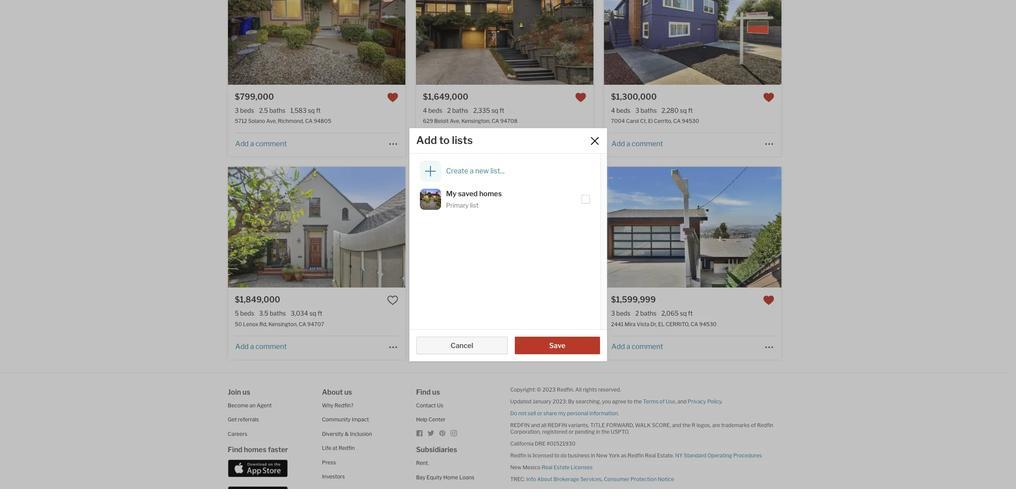 Task type: vqa. For each thing, say whether or not it's contained in the screenshot.


Task type: locate. For each thing, give the bounding box(es) containing it.
redfin right trademarks
[[757, 422, 774, 429]]

1 horizontal spatial ,
[[675, 398, 677, 405]]

3 up carol
[[636, 107, 639, 114]]

redfin and all redfin variants, title forward, walk score, and the r logos, are trademarks of redfin corporation, registered or pending in the uspto.
[[510, 422, 774, 435]]

january
[[533, 398, 552, 405]]

of left use
[[660, 398, 665, 405]]

new left york
[[596, 452, 608, 459]]

1 horizontal spatial or
[[569, 429, 574, 435]]

0 vertical spatial in
[[596, 429, 601, 435]]

redfin pinterest image
[[439, 430, 446, 437]]

beds for $1,849,000
[[240, 310, 254, 317]]

ft for $1,649,000
[[500, 107, 504, 114]]

$1,300,000
[[611, 92, 657, 102]]

sq for $799,000
[[308, 107, 315, 114]]

info
[[526, 476, 536, 483]]

3 photo of 50 lenox rd, kensington, ca 94707 image from the left
[[405, 167, 583, 288]]

$1,599,999
[[611, 295, 656, 305]]

favorite button image for $799,000
[[387, 92, 398, 103]]

ft up 94708
[[500, 107, 504, 114]]

a left lists
[[438, 140, 442, 148]]

to left do
[[554, 452, 560, 459]]

rights
[[583, 386, 597, 393]]

4 for $1,649,000
[[423, 107, 427, 114]]

favorite button checkbox
[[387, 92, 398, 103], [575, 92, 587, 103], [763, 92, 775, 103]]

0 vertical spatial 3 beds
[[235, 107, 254, 114]]

rd,
[[259, 321, 267, 328]]

ct,
[[640, 118, 647, 125]]

ft up cerrito,
[[688, 310, 693, 317]]

photo of 6823 glen mawr ave, el cerrito, ca 94530 image
[[239, 167, 416, 288], [416, 167, 594, 288], [594, 167, 771, 288]]

find homes faster
[[228, 446, 288, 454]]

brokerage
[[554, 476, 579, 483]]

0 vertical spatial find
[[416, 388, 431, 397]]

2 baths for $1,649,000
[[447, 107, 469, 114]]

1 horizontal spatial 3
[[611, 310, 615, 317]]

1 vertical spatial in
[[591, 452, 595, 459]]

1 horizontal spatial 3 beds
[[611, 310, 631, 317]]

ave, down 2.5 baths
[[266, 118, 277, 125]]

1 vertical spatial or
[[569, 429, 574, 435]]

2 favorite button checkbox from the left
[[763, 295, 775, 306]]

help center
[[416, 417, 446, 423]]

2 baths up 629 beloit ave, kensington, ca 94708
[[447, 107, 469, 114]]

add a comment button for $1,300,000
[[611, 140, 664, 148]]

homes right saved
[[479, 190, 502, 198]]

0 horizontal spatial .
[[618, 410, 619, 417]]

0 horizontal spatial 3
[[235, 107, 239, 114]]

2 horizontal spatial the
[[683, 422, 691, 429]]

0 horizontal spatial us
[[243, 388, 250, 397]]

sq right '1,583'
[[308, 107, 315, 114]]

2 horizontal spatial us
[[432, 388, 440, 397]]

photo of 2441 mira vista dr, el cerrito, ca 94530 image
[[427, 167, 604, 288], [604, 167, 782, 288], [782, 167, 959, 288]]

join us
[[228, 388, 250, 397]]

2 favorite button checkbox from the left
[[575, 92, 587, 103]]

us up redfin?
[[344, 388, 352, 397]]

referrals
[[238, 417, 259, 423]]

2 up vista
[[635, 310, 639, 317]]

. right privacy
[[722, 398, 723, 405]]

1 horizontal spatial find
[[416, 388, 431, 397]]

0 horizontal spatial real
[[542, 464, 553, 471]]

add a comment for $1,300,000
[[612, 140, 663, 148]]

baths for $1,599,999
[[640, 310, 657, 317]]

favorite button image for $1,849,000
[[387, 295, 398, 306]]

1 horizontal spatial to
[[554, 452, 560, 459]]

terms of use link
[[643, 398, 675, 405]]

1 horizontal spatial 2
[[635, 310, 639, 317]]

the left terms
[[634, 398, 642, 405]]

real left the estate.
[[645, 452, 656, 459]]

become an agent
[[228, 402, 272, 409]]

1 horizontal spatial 4
[[611, 107, 615, 114]]

baths up el
[[641, 107, 657, 114]]

1 horizontal spatial .
[[722, 398, 723, 405]]

$799,000
[[235, 92, 274, 102]]

0 vertical spatial about
[[322, 388, 343, 397]]

a down carol
[[627, 140, 630, 148]]

1 horizontal spatial ave,
[[450, 118, 460, 125]]

0 horizontal spatial homes
[[244, 446, 267, 454]]

careers button
[[228, 431, 247, 437]]

2 vertical spatial to
[[554, 452, 560, 459]]

policy
[[707, 398, 722, 405]]

or left pending
[[569, 429, 574, 435]]

0 horizontal spatial in
[[591, 452, 595, 459]]

do not sell or share my personal information link
[[510, 410, 618, 417]]

updated january 2023: by searching, you agree to the terms of use , and privacy policy .
[[510, 398, 723, 405]]

2 us from the left
[[344, 388, 352, 397]]

0 horizontal spatial favorite button checkbox
[[387, 295, 398, 306]]

2 up beloit
[[447, 107, 451, 114]]

sq up '94707'
[[310, 310, 316, 317]]

0 horizontal spatial 2
[[447, 107, 451, 114]]

1 photo of 50 lenox rd, kensington, ca 94707 image from the left
[[50, 167, 228, 288]]

4 for $1,300,000
[[611, 107, 615, 114]]

0 vertical spatial .
[[722, 398, 723, 405]]

a down mira
[[627, 343, 630, 351]]

ca for $799,000
[[305, 118, 313, 125]]

0 horizontal spatial 4
[[423, 107, 427, 114]]

us right join
[[243, 388, 250, 397]]

us for join us
[[243, 388, 250, 397]]

2 for $1,649,000
[[447, 107, 451, 114]]

a inside button
[[470, 167, 474, 175]]

notice
[[658, 476, 674, 483]]

1 horizontal spatial 4 beds
[[611, 107, 631, 114]]

0 horizontal spatial 4 beds
[[423, 107, 442, 114]]

0 horizontal spatial kensington,
[[269, 321, 298, 328]]

sq right 2,280
[[680, 107, 687, 114]]

629 beloit ave, kensington, ca 94708
[[423, 118, 518, 125]]

beds up 2441
[[617, 310, 631, 317]]

find down careers
[[228, 446, 242, 454]]

0 vertical spatial to
[[439, 134, 450, 147]]

baths up 5712 solano ave, richmond, ca 94805
[[269, 107, 286, 114]]

diversity & inclusion
[[322, 431, 372, 437]]

add a comment button
[[235, 140, 287, 148], [423, 140, 475, 148], [611, 140, 664, 148], [235, 343, 287, 351], [423, 343, 475, 351], [611, 343, 664, 351]]

0 horizontal spatial the
[[602, 429, 610, 435]]

in right business
[[591, 452, 595, 459]]

about right info
[[537, 476, 553, 483]]

homes up download the redfin app on the apple app store image
[[244, 446, 267, 454]]

0 horizontal spatial redfin
[[510, 422, 530, 429]]

1 horizontal spatial kensington,
[[462, 118, 491, 125]]

0 horizontal spatial ,
[[602, 476, 603, 483]]

0 horizontal spatial 3 beds
[[235, 107, 254, 114]]

0 horizontal spatial ave,
[[266, 118, 277, 125]]

get referrals
[[228, 417, 259, 423]]

the
[[634, 398, 642, 405], [683, 422, 691, 429], [602, 429, 610, 435]]

2,065
[[661, 310, 679, 317]]

sq up cerrito,
[[680, 310, 687, 317]]

in
[[596, 429, 601, 435], [591, 452, 595, 459]]

0 horizontal spatial favorite button image
[[387, 92, 398, 103]]

ca down 2,335 sq ft
[[492, 118, 499, 125]]

1 vertical spatial favorite button image
[[387, 295, 398, 306]]

94707
[[307, 321, 324, 328]]

become an agent button
[[228, 402, 272, 409]]

in right pending
[[596, 429, 601, 435]]

1 horizontal spatial favorite button image
[[575, 92, 587, 103]]

redfin down not
[[510, 422, 530, 429]]

1 ave, from the left
[[266, 118, 277, 125]]

favorite button image
[[387, 92, 398, 103], [575, 92, 587, 103], [763, 295, 775, 306]]

1 vertical spatial .
[[618, 410, 619, 417]]

ca for $1,849,000
[[299, 321, 306, 328]]

2,335 sq ft
[[473, 107, 504, 114]]

favorite button checkbox for $1,599,999
[[763, 295, 775, 306]]

ave, right beloit
[[450, 118, 460, 125]]

photo of 629 beloit ave, kensington, ca 94708 image
[[239, 0, 416, 85], [416, 0, 594, 85], [594, 0, 771, 85]]

2 baths
[[447, 107, 469, 114], [635, 310, 657, 317]]

0 horizontal spatial about
[[322, 388, 343, 397]]

sq right 2,335
[[492, 107, 498, 114]]

1 favorite button checkbox from the left
[[387, 92, 398, 103]]

1 4 beds from the left
[[423, 107, 442, 114]]

add inside dialog
[[416, 134, 437, 147]]

1 vertical spatial 2
[[635, 310, 639, 317]]

1 vertical spatial real
[[542, 464, 553, 471]]

.
[[722, 398, 723, 405], [618, 410, 619, 417]]

4
[[423, 107, 427, 114], [611, 107, 615, 114]]

find for find us
[[416, 388, 431, 397]]

add a comment button for $1,849,000
[[235, 343, 287, 351]]

2 4 from the left
[[611, 107, 615, 114]]

2023
[[543, 386, 556, 393]]

3 us from the left
[[432, 388, 440, 397]]

0 vertical spatial of
[[660, 398, 665, 405]]

favorite button checkbox for $1,300,000
[[763, 92, 775, 103]]

0 vertical spatial favorite button image
[[763, 92, 775, 103]]

create a new list... button
[[420, 161, 590, 182]]

3 beds up 2441
[[611, 310, 631, 317]]

a
[[250, 140, 254, 148], [438, 140, 442, 148], [627, 140, 630, 148], [470, 167, 474, 175], [250, 343, 254, 351], [438, 343, 442, 351], [627, 343, 630, 351]]

beds for $1,649,000
[[428, 107, 442, 114]]

terms
[[643, 398, 659, 405]]

1 horizontal spatial favorite button checkbox
[[575, 92, 587, 103]]

3 up 5712
[[235, 107, 239, 114]]

0 vertical spatial kensington,
[[462, 118, 491, 125]]

or inside redfin and all redfin variants, title forward, walk score, and the r logos, are trademarks of redfin corporation, registered or pending in the uspto.
[[569, 429, 574, 435]]

create
[[446, 167, 468, 175]]

real
[[645, 452, 656, 459], [542, 464, 553, 471]]

0 vertical spatial 2
[[447, 107, 451, 114]]

ft for $1,849,000
[[318, 310, 322, 317]]

4 beds
[[423, 107, 442, 114], [611, 107, 631, 114]]

comment for $1,599,999
[[632, 343, 663, 351]]

join
[[228, 388, 241, 397]]

redfin down my at bottom right
[[548, 422, 567, 429]]

a down solano
[[250, 140, 254, 148]]

real down licensed at the bottom right
[[542, 464, 553, 471]]

privacy policy link
[[688, 398, 722, 405]]

0 vertical spatial real
[[645, 452, 656, 459]]

to left lists
[[439, 134, 450, 147]]

find
[[416, 388, 431, 397], [228, 446, 242, 454]]

us up us
[[432, 388, 440, 397]]

redfin instagram image
[[450, 430, 458, 437]]

of right trademarks
[[751, 422, 756, 429]]

2 horizontal spatial favorite button checkbox
[[763, 92, 775, 103]]

photo of 50 lenox rd, kensington, ca 94707 image
[[50, 167, 228, 288], [228, 167, 406, 288], [405, 167, 583, 288]]

favorite button image for $1,599,999
[[763, 295, 775, 306]]

or right sell
[[537, 410, 542, 417]]

a left new
[[470, 167, 474, 175]]

beds up 7004
[[617, 107, 631, 114]]

find for find homes faster
[[228, 446, 242, 454]]

estate.
[[657, 452, 674, 459]]

favorite button image
[[763, 92, 775, 103], [387, 295, 398, 306]]

2 redfin from the left
[[548, 422, 567, 429]]

. down agree
[[618, 410, 619, 417]]

1 vertical spatial 2 baths
[[635, 310, 657, 317]]

to inside dialog
[[439, 134, 450, 147]]

1 horizontal spatial homes
[[479, 190, 502, 198]]

1 vertical spatial kensington,
[[269, 321, 298, 328]]

favorite button checkbox for $799,000
[[387, 92, 398, 103]]

2 baths for $1,599,999
[[635, 310, 657, 317]]

beds right 5
[[240, 310, 254, 317]]

new up trec:
[[510, 464, 522, 471]]

94708
[[500, 118, 518, 125]]

diversity
[[322, 431, 344, 437]]

2 photo of 6823 glen mawr ave, el cerrito, ca 94530 image from the left
[[416, 167, 594, 288]]

0 vertical spatial homes
[[479, 190, 502, 198]]

My saved homes checkbox
[[409, 189, 600, 210]]

4 beds up 629
[[423, 107, 442, 114]]

0 vertical spatial or
[[537, 410, 542, 417]]

loans
[[459, 474, 474, 481]]

0 vertical spatial ,
[[675, 398, 677, 405]]

baths up 50 lenox rd, kensington, ca 94707
[[270, 310, 286, 317]]

ft up '94707'
[[318, 310, 322, 317]]

0 horizontal spatial 2 baths
[[447, 107, 469, 114]]

info about brokerage services link
[[526, 476, 602, 483]]

estate
[[554, 464, 570, 471]]

1 us from the left
[[243, 388, 250, 397]]

redfin right as
[[628, 452, 644, 459]]

1 vertical spatial to
[[628, 398, 633, 405]]

beds up 5712
[[240, 107, 254, 114]]

baths up vista
[[640, 310, 657, 317]]

4 up 629
[[423, 107, 427, 114]]

4 beds up 7004
[[611, 107, 631, 114]]

ft
[[316, 107, 321, 114], [500, 107, 504, 114], [688, 107, 693, 114], [318, 310, 322, 317], [688, 310, 693, 317]]

3 up 2441
[[611, 310, 615, 317]]

kensington, down 2,335
[[462, 118, 491, 125]]

3 beds
[[235, 107, 254, 114], [611, 310, 631, 317]]

2 photo of 7004 carol ct, el cerrito, ca 94530 image from the left
[[604, 0, 782, 85]]

2 baths up vista
[[635, 310, 657, 317]]

#01521930
[[547, 441, 576, 447]]

1 4 from the left
[[423, 107, 427, 114]]

add to lists element
[[416, 134, 578, 147]]

2 4 beds from the left
[[611, 107, 631, 114]]

subsidiaries
[[416, 446, 457, 454]]

careers
[[228, 431, 247, 437]]

1 vertical spatial of
[[751, 422, 756, 429]]

kensington, down the 3.5 baths
[[269, 321, 298, 328]]

homes inside my saved homes primary list
[[479, 190, 502, 198]]

community impact button
[[322, 417, 369, 423]]

ca down 2,280 sq ft
[[673, 118, 681, 125]]

1 horizontal spatial us
[[344, 388, 352, 397]]

1 horizontal spatial new
[[596, 452, 608, 459]]

photo of 7004 carol ct, el cerrito, ca 94530 image
[[427, 0, 604, 85], [604, 0, 782, 85], [782, 0, 959, 85]]

4 up 7004
[[611, 107, 615, 114]]

the left uspto.
[[602, 429, 610, 435]]

ave, for $1,649,000
[[450, 118, 460, 125]]

lenox
[[243, 321, 258, 328]]

1 vertical spatial find
[[228, 446, 242, 454]]

my
[[446, 190, 457, 198]]

1 photo of 629 beloit ave, kensington, ca 94708 image from the left
[[239, 0, 416, 85]]

registered
[[542, 429, 568, 435]]

comment for $799,000
[[255, 140, 287, 148]]

3 photo of 7004 carol ct, el cerrito, ca 94530 image from the left
[[782, 0, 959, 85]]

2 photo of 629 beloit ave, kensington, ca 94708 image from the left
[[416, 0, 594, 85]]

ft up "94805"
[[316, 107, 321, 114]]

protection
[[631, 476, 657, 483]]

50
[[235, 321, 242, 328]]

1 vertical spatial 3 beds
[[611, 310, 631, 317]]

1 favorite button checkbox from the left
[[387, 295, 398, 306]]

0 vertical spatial new
[[596, 452, 608, 459]]

baths up 629 beloit ave, kensington, ca 94708
[[452, 107, 469, 114]]

, left consumer
[[602, 476, 603, 483]]

the left r at the right of page
[[683, 422, 691, 429]]

ft for $1,599,999
[[688, 310, 693, 317]]

list...
[[491, 167, 505, 175]]

favorite button image for $1,649,000
[[575, 92, 587, 103]]

add a comment for $1,849,000
[[235, 343, 287, 351]]

0 horizontal spatial favorite button image
[[387, 295, 398, 306]]

favorite button image for $1,300,000
[[763, 92, 775, 103]]

2 ave, from the left
[[450, 118, 460, 125]]

$1,649,000
[[423, 92, 468, 102]]

us
[[437, 402, 444, 409]]

favorite button checkbox
[[387, 295, 398, 306], [763, 295, 775, 306]]

3 beds for $1,599,999
[[611, 310, 631, 317]]

ca down 3,034
[[299, 321, 306, 328]]

redfin twitter image
[[428, 430, 435, 437]]

add a comment
[[235, 140, 287, 148], [424, 140, 475, 148], [612, 140, 663, 148], [235, 343, 287, 351], [424, 343, 475, 351], [612, 343, 663, 351]]

0 horizontal spatial to
[[439, 134, 450, 147]]

1 horizontal spatial favorite button image
[[763, 92, 775, 103]]

ft right 2,280
[[688, 107, 693, 114]]

2 horizontal spatial favorite button image
[[763, 295, 775, 306]]

1 horizontal spatial favorite button checkbox
[[763, 295, 775, 306]]

0 vertical spatial 2 baths
[[447, 107, 469, 114]]

0 horizontal spatial favorite button checkbox
[[387, 92, 398, 103]]

searching,
[[576, 398, 601, 405]]

us for find us
[[432, 388, 440, 397]]

3,034 sq ft
[[291, 310, 322, 317]]

3 favorite button checkbox from the left
[[763, 92, 775, 103]]

1 horizontal spatial in
[[596, 429, 601, 435]]

california dre #01521930
[[510, 441, 576, 447]]

as
[[621, 452, 627, 459]]

3 beds for $799,000
[[235, 107, 254, 114]]

carol
[[626, 118, 639, 125]]

help
[[416, 417, 428, 423]]

, left privacy
[[675, 398, 677, 405]]

0 horizontal spatial or
[[537, 410, 542, 417]]

1 horizontal spatial redfin
[[548, 422, 567, 429]]

beds up beloit
[[428, 107, 442, 114]]

cancel
[[451, 342, 473, 350]]

press
[[322, 459, 336, 466]]

and right use
[[678, 398, 687, 405]]

download the redfin app on the apple app store image
[[228, 460, 288, 478]]

3
[[235, 107, 239, 114], [636, 107, 639, 114], [611, 310, 615, 317]]

lists
[[452, 134, 473, 147]]

1 horizontal spatial 2 baths
[[635, 310, 657, 317]]

about up the why on the left bottom of the page
[[322, 388, 343, 397]]

1 vertical spatial ,
[[602, 476, 603, 483]]

1 horizontal spatial real
[[645, 452, 656, 459]]

0 horizontal spatial find
[[228, 446, 242, 454]]

add to lists dialog
[[409, 128, 607, 361]]

1 vertical spatial about
[[537, 476, 553, 483]]

94530 down 2,280 sq ft
[[682, 118, 699, 125]]

ca down the 1,583 sq ft
[[305, 118, 313, 125]]

redfin
[[757, 422, 774, 429], [339, 445, 355, 452], [510, 452, 527, 459], [628, 452, 644, 459]]

94530 right cerrito,
[[699, 321, 717, 328]]

to right agree
[[628, 398, 633, 405]]

3 beds up 5712
[[235, 107, 254, 114]]

comment
[[255, 140, 287, 148], [444, 140, 475, 148], [632, 140, 663, 148], [255, 343, 287, 351], [444, 343, 475, 351], [632, 343, 663, 351]]

photo of 5712 solano ave, richmond, ca 94805 image
[[50, 0, 228, 85], [228, 0, 406, 85], [405, 0, 583, 85], [420, 189, 441, 210]]

1 horizontal spatial of
[[751, 422, 756, 429]]

0 horizontal spatial new
[[510, 464, 522, 471]]

add
[[416, 134, 437, 147], [235, 140, 249, 148], [424, 140, 437, 148], [612, 140, 625, 148], [235, 343, 249, 351], [424, 343, 437, 351], [612, 343, 625, 351]]

find up contact
[[416, 388, 431, 397]]

5
[[235, 310, 239, 317]]



Task type: describe. For each thing, give the bounding box(es) containing it.
el
[[648, 118, 653, 125]]

2,335
[[473, 107, 490, 114]]

beds for $1,300,000
[[617, 107, 631, 114]]

add a comment for $1,599,999
[[612, 343, 663, 351]]

my
[[558, 410, 566, 417]]

favorite button checkbox for $1,649,000
[[575, 92, 587, 103]]

reserved.
[[598, 386, 621, 393]]

copyright: © 2023 redfin. all rights reserved.
[[510, 386, 621, 393]]

real estate licenses link
[[542, 464, 593, 471]]

business
[[568, 452, 590, 459]]

beds for $799,000
[[240, 107, 254, 114]]

get
[[228, 417, 237, 423]]

an
[[250, 402, 256, 409]]

faster
[[268, 446, 288, 454]]

3 photo of 6823 glen mawr ave, el cerrito, ca 94530 image from the left
[[594, 167, 771, 288]]

cerrito,
[[654, 118, 672, 125]]

share
[[544, 410, 557, 417]]

contact us button
[[416, 402, 444, 409]]

photo of 5712 solano ave, richmond, ca 94805 image inside add to lists dialog
[[420, 189, 441, 210]]

2023:
[[553, 398, 567, 405]]

redfin facebook image
[[416, 430, 423, 437]]

el
[[658, 321, 665, 328]]

pending
[[575, 429, 595, 435]]

kensington, for $1,849,000
[[269, 321, 298, 328]]

bay equity home loans
[[416, 474, 474, 481]]

2441
[[611, 321, 624, 328]]

my saved homes primary list
[[446, 190, 502, 209]]

trec:
[[510, 476, 525, 483]]

ca right cerrito,
[[691, 321, 698, 328]]

trec: info about brokerage services , consumer protection notice
[[510, 476, 674, 483]]

beloit
[[434, 118, 449, 125]]

2,280 sq ft
[[662, 107, 693, 114]]

not
[[518, 410, 527, 417]]

favorite button checkbox for $1,849,000
[[387, 295, 398, 306]]

kensington, for $1,649,000
[[462, 118, 491, 125]]

3 photo of 629 beloit ave, kensington, ca 94708 image from the left
[[594, 0, 771, 85]]

california
[[510, 441, 534, 447]]

sq for $1,300,000
[[680, 107, 687, 114]]

3 for $1,599,999
[[611, 310, 615, 317]]

2441 mira vista dr, el cerrito, ca 94530
[[611, 321, 717, 328]]

redfin.
[[557, 386, 574, 393]]

primary
[[446, 201, 469, 209]]

information
[[590, 410, 618, 417]]

3.5
[[259, 310, 268, 317]]

licensed
[[533, 452, 553, 459]]

investors
[[322, 474, 345, 480]]

ft for $799,000
[[316, 107, 321, 114]]

save button
[[515, 337, 600, 354]]

add to lists
[[416, 134, 473, 147]]

redfin left is
[[510, 452, 527, 459]]

baths for $1,300,000
[[641, 107, 657, 114]]

ca for $1,649,000
[[492, 118, 499, 125]]

3,034
[[291, 310, 308, 317]]

3 for $799,000
[[235, 107, 239, 114]]

score,
[[652, 422, 671, 429]]

&
[[345, 431, 349, 437]]

ny standard operating procedures link
[[675, 452, 762, 459]]

impact
[[352, 417, 369, 423]]

all
[[575, 386, 582, 393]]

1 horizontal spatial the
[[634, 398, 642, 405]]

rent.
[[416, 460, 429, 467]]

us for about us
[[344, 388, 352, 397]]

4 beds for $1,649,000
[[423, 107, 442, 114]]

baths for $1,649,000
[[452, 107, 469, 114]]

walk
[[635, 422, 651, 429]]

a left cancel
[[438, 343, 442, 351]]

at
[[333, 445, 337, 452]]

variants,
[[568, 422, 589, 429]]

4 beds for $1,300,000
[[611, 107, 631, 114]]

baths for $1,849,000
[[270, 310, 286, 317]]

629
[[423, 118, 433, 125]]

1 photo of 6823 glen mawr ave, el cerrito, ca 94530 image from the left
[[239, 167, 416, 288]]

cancel button
[[416, 337, 508, 354]]

solano
[[248, 118, 265, 125]]

of inside redfin and all redfin variants, title forward, walk score, and the r logos, are trademarks of redfin corporation, registered or pending in the uspto.
[[751, 422, 756, 429]]

richmond,
[[278, 118, 304, 125]]

get referrals button
[[228, 417, 259, 423]]

comment for $1,849,000
[[255, 343, 287, 351]]

1 vertical spatial homes
[[244, 446, 267, 454]]

a down lenox
[[250, 343, 254, 351]]

2.5
[[259, 107, 268, 114]]

sq for $1,849,000
[[310, 310, 316, 317]]

do
[[510, 410, 517, 417]]

save
[[549, 342, 566, 350]]

sq for $1,599,999
[[680, 310, 687, 317]]

in inside redfin and all redfin variants, title forward, walk score, and the r logos, are trademarks of redfin corporation, registered or pending in the uspto.
[[596, 429, 601, 435]]

2 horizontal spatial to
[[628, 398, 633, 405]]

equity
[[427, 474, 442, 481]]

redfin?
[[335, 402, 354, 409]]

and left "all"
[[531, 422, 540, 429]]

add a comment button for $799,000
[[235, 140, 287, 148]]

0 vertical spatial 94530
[[682, 118, 699, 125]]

mexico
[[523, 464, 541, 471]]

ny
[[675, 452, 683, 459]]

contact us
[[416, 402, 444, 409]]

uspto.
[[611, 429, 630, 435]]

1 horizontal spatial about
[[537, 476, 553, 483]]

baths for $799,000
[[269, 107, 286, 114]]

redfin right at
[[339, 445, 355, 452]]

1,583
[[290, 107, 307, 114]]

and right score,
[[672, 422, 682, 429]]

why redfin? button
[[322, 402, 354, 409]]

1 photo of 7004 carol ct, el cerrito, ca 94530 image from the left
[[427, 0, 604, 85]]

redfin inside redfin and all redfin variants, title forward, walk score, and the r logos, are trademarks of redfin corporation, registered or pending in the uspto.
[[757, 422, 774, 429]]

are
[[712, 422, 720, 429]]

5712
[[235, 118, 247, 125]]

comment for $1,300,000
[[632, 140, 663, 148]]

1 vertical spatial new
[[510, 464, 522, 471]]

50 lenox rd, kensington, ca 94707
[[235, 321, 324, 328]]

dr,
[[651, 321, 657, 328]]

0 horizontal spatial of
[[660, 398, 665, 405]]

logos,
[[697, 422, 711, 429]]

2 for $1,599,999
[[635, 310, 639, 317]]

2 photo of 2441 mira vista dr, el cerrito, ca 94530 image from the left
[[604, 167, 782, 288]]

trademarks
[[721, 422, 750, 429]]

ft for $1,300,000
[[688, 107, 693, 114]]

5712 solano ave, richmond, ca 94805
[[235, 118, 331, 125]]

licenses
[[571, 464, 593, 471]]

vista
[[637, 321, 650, 328]]

1 photo of 2441 mira vista dr, el cerrito, ca 94530 image from the left
[[427, 167, 604, 288]]

become
[[228, 402, 248, 409]]

do not sell or share my personal information .
[[510, 410, 619, 417]]

ave, for $799,000
[[266, 118, 277, 125]]

agent
[[257, 402, 272, 409]]

2 photo of 50 lenox rd, kensington, ca 94707 image from the left
[[228, 167, 406, 288]]

inclusion
[[350, 431, 372, 437]]

sq for $1,649,000
[[492, 107, 498, 114]]

1 redfin from the left
[[510, 422, 530, 429]]

3 photo of 2441 mira vista dr, el cerrito, ca 94530 image from the left
[[782, 167, 959, 288]]

1,583 sq ft
[[290, 107, 321, 114]]

add a comment button for $1,599,999
[[611, 343, 664, 351]]

new mexico real estate licenses
[[510, 464, 593, 471]]

sell
[[528, 410, 536, 417]]

life at redfin button
[[322, 445, 355, 452]]

3 baths
[[636, 107, 657, 114]]

community
[[322, 417, 351, 423]]

bay
[[416, 474, 426, 481]]

life
[[322, 445, 331, 452]]

1 vertical spatial 94530
[[699, 321, 717, 328]]

beds for $1,599,999
[[617, 310, 631, 317]]

2 horizontal spatial 3
[[636, 107, 639, 114]]

download the redfin app from the google play store image
[[228, 487, 288, 490]]

redfin is licensed to do business in new york as redfin real estate. ny standard operating procedures
[[510, 452, 762, 459]]

add a comment for $799,000
[[235, 140, 287, 148]]

contact
[[416, 402, 436, 409]]



